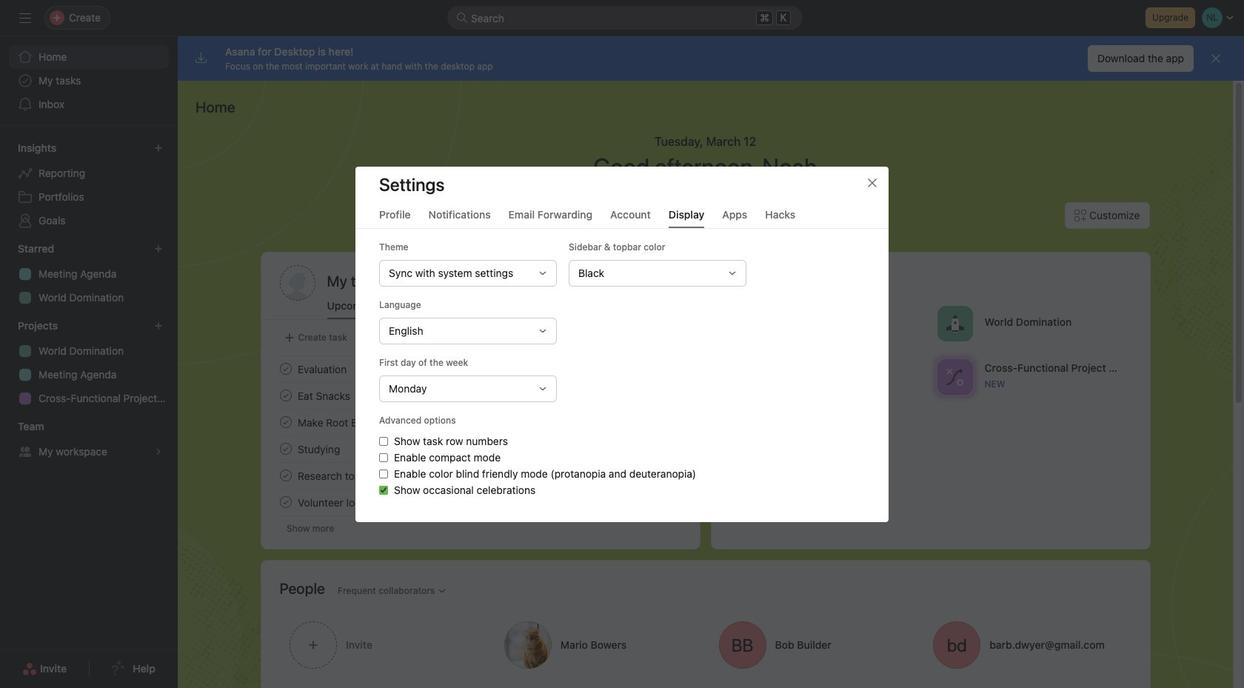 Task type: describe. For each thing, give the bounding box(es) containing it.
1 mark complete image from the top
[[277, 360, 294, 378]]

insights element
[[0, 135, 178, 236]]

close image
[[867, 177, 878, 188]]

2 mark complete image from the top
[[277, 387, 294, 404]]

4 mark complete checkbox from the top
[[277, 493, 294, 511]]

projects element
[[0, 313, 178, 413]]

1 mark complete checkbox from the top
[[277, 360, 294, 378]]

rocket image
[[946, 314, 964, 332]]

global element
[[0, 36, 178, 125]]

2 mark complete image from the top
[[277, 440, 294, 458]]

3 mark complete checkbox from the top
[[277, 440, 294, 458]]

starred element
[[0, 236, 178, 313]]

dismiss image
[[1210, 53, 1222, 64]]

2 mark complete checkbox from the top
[[277, 467, 294, 484]]

line_and_symbols image
[[946, 368, 964, 385]]



Task type: locate. For each thing, give the bounding box(es) containing it.
1 vertical spatial mark complete image
[[277, 440, 294, 458]]

Mark complete checkbox
[[277, 360, 294, 378], [277, 467, 294, 484]]

1 mark complete image from the top
[[277, 413, 294, 431]]

2 mark complete checkbox from the top
[[277, 413, 294, 431]]

3 mark complete image from the top
[[277, 467, 294, 484]]

mark complete image
[[277, 360, 294, 378], [277, 387, 294, 404], [277, 493, 294, 511]]

0 vertical spatial mark complete checkbox
[[277, 360, 294, 378]]

mark complete image
[[277, 413, 294, 431], [277, 440, 294, 458], [277, 467, 294, 484]]

1 vertical spatial mark complete image
[[277, 387, 294, 404]]

prominent image
[[456, 12, 468, 24]]

0 vertical spatial mark complete image
[[277, 413, 294, 431]]

2 vertical spatial mark complete image
[[277, 467, 294, 484]]

1 vertical spatial mark complete checkbox
[[277, 467, 294, 484]]

None checkbox
[[379, 437, 388, 445], [379, 453, 388, 462], [379, 469, 388, 478], [379, 485, 388, 494], [379, 437, 388, 445], [379, 453, 388, 462], [379, 469, 388, 478], [379, 485, 388, 494]]

teams element
[[0, 413, 178, 467]]

Mark complete checkbox
[[277, 387, 294, 404], [277, 413, 294, 431], [277, 440, 294, 458], [277, 493, 294, 511]]

2 vertical spatial mark complete image
[[277, 493, 294, 511]]

1 mark complete checkbox from the top
[[277, 387, 294, 404]]

3 mark complete image from the top
[[277, 493, 294, 511]]

add profile photo image
[[280, 265, 315, 301]]

hide sidebar image
[[19, 12, 31, 24]]

0 vertical spatial mark complete image
[[277, 360, 294, 378]]



Task type: vqa. For each thing, say whether or not it's contained in the screenshot.
top Seven
no



